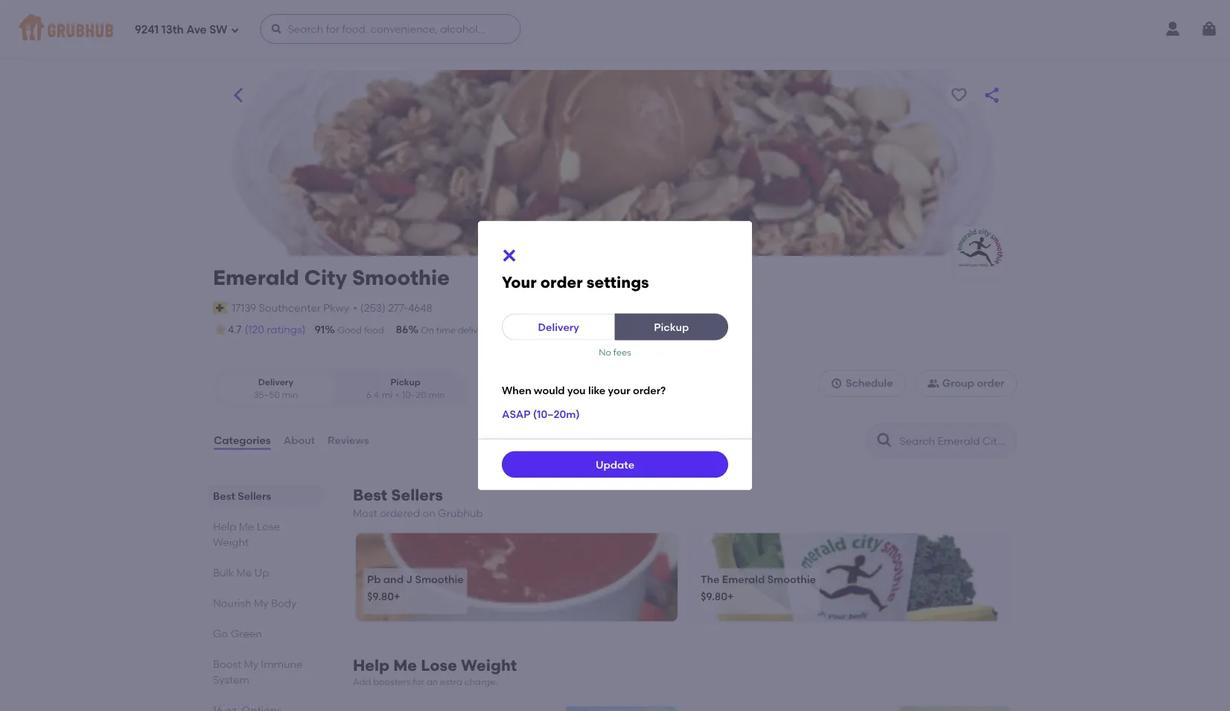 Task type: describe. For each thing, give the bounding box(es) containing it.
emerald city smoothie
[[213, 265, 450, 290]]

correct order
[[528, 325, 587, 336]]

extra
[[440, 677, 462, 688]]

4648
[[408, 302, 432, 314]]

city
[[304, 265, 347, 290]]

update
[[596, 459, 634, 471]]

charge.
[[464, 677, 498, 688]]

most
[[353, 507, 377, 520]]

min inside delivery 35–50 min
[[282, 390, 298, 401]]

min inside pickup 6.4 mi • 10–20 min
[[428, 390, 445, 401]]

your
[[502, 273, 537, 292]]

17139
[[232, 302, 256, 314]]

boost
[[213, 658, 241, 671]]

share icon image
[[983, 86, 1001, 104]]

reviews button
[[327, 414, 370, 468]]

(10–20m)
[[533, 408, 580, 421]]

delivery button
[[502, 314, 615, 341]]

body
[[271, 597, 297, 610]]

system
[[213, 674, 249, 687]]

bulk
[[213, 567, 234, 579]]

an
[[427, 677, 438, 688]]

best sellers
[[213, 490, 271, 503]]

settings
[[587, 273, 649, 292]]

nourish my body tab
[[213, 596, 317, 611]]

35–50
[[253, 390, 280, 401]]

9241 13th ave sw
[[135, 23, 227, 37]]

smoothie for emerald city smoothie
[[352, 265, 450, 290]]

group order button
[[915, 370, 1017, 397]]

would
[[534, 384, 565, 397]]

fruity supreme smoothie image
[[899, 707, 1011, 712]]

order for group
[[977, 377, 1004, 390]]

like
[[588, 384, 606, 397]]

svg image inside schedule button
[[831, 378, 843, 390]]

schedule
[[846, 377, 893, 390]]

0 horizontal spatial emerald
[[213, 265, 299, 290]]

pickup for pickup 6.4 mi • 10–20 min
[[391, 377, 421, 388]]

update button
[[502, 452, 728, 478]]

about button
[[283, 414, 316, 468]]

sw
[[209, 23, 227, 37]]

lose for help me lose weight add boosters for an extra charge.
[[421, 656, 457, 675]]

86
[[396, 324, 408, 336]]

order?
[[633, 384, 666, 397]]

best sellers tab
[[213, 489, 317, 504]]

boost my immune system
[[213, 658, 303, 687]]

the emerald smoothie $9.80 +
[[701, 573, 816, 603]]

option group containing delivery 35–50 min
[[213, 370, 468, 408]]

13th
[[161, 23, 184, 37]]

southcenter
[[259, 302, 321, 314]]

caret left icon image
[[229, 86, 247, 104]]

Search Emerald City Smoothie search field
[[898, 434, 1012, 448]]

93
[[503, 324, 515, 336]]

me for help me lose weight
[[239, 521, 254, 533]]

the
[[701, 573, 720, 586]]

subscription pass image
[[213, 302, 228, 314]]

my for boost
[[244, 658, 258, 671]]

your order settings
[[502, 273, 649, 292]]

categories button
[[213, 414, 272, 468]]

delivery for delivery
[[538, 321, 579, 333]]

help me lose weight add boosters for an extra charge.
[[353, 656, 517, 688]]

best for best sellers most ordered on grubhub
[[353, 486, 387, 505]]

4.7
[[228, 324, 242, 336]]

pickup for pickup
[[654, 321, 689, 333]]

0 vertical spatial •
[[353, 302, 357, 314]]

(253) 277-4648 button
[[360, 301, 432, 316]]

boost my immune system tab
[[213, 657, 317, 688]]

green
[[231, 628, 262, 640]]

food
[[364, 325, 384, 336]]

no
[[599, 347, 611, 358]]

nourish my body
[[213, 597, 297, 610]]

277-
[[388, 302, 408, 314]]

order for your
[[540, 273, 583, 292]]

(120
[[245, 324, 264, 336]]

91
[[315, 324, 325, 336]]

ordered
[[380, 507, 420, 520]]

delivery for delivery 35–50 min
[[258, 377, 293, 388]]

smoothie inside pb and j smoothie $9.80 +
[[415, 573, 464, 586]]

6.4
[[366, 390, 379, 401]]

help me lose weight tab
[[213, 519, 317, 550]]

asap (10–20m)
[[502, 408, 580, 421]]

add
[[353, 677, 371, 688]]

emerald inside the emerald smoothie $9.80 +
[[722, 573, 765, 586]]

main navigation navigation
[[0, 0, 1230, 58]]

pb
[[367, 573, 381, 586]]

grubhub
[[438, 507, 483, 520]]

(253)
[[360, 302, 386, 314]]

me for help me lose weight add boosters for an extra charge.
[[393, 656, 417, 675]]

search icon image
[[876, 432, 894, 450]]



Task type: vqa. For each thing, say whether or not it's contained in the screenshot.
'delivery' for Asia Chinese & Vietnamese
no



Task type: locate. For each thing, give the bounding box(es) containing it.
0 horizontal spatial pickup
[[391, 377, 421, 388]]

fees
[[613, 347, 631, 358]]

weight inside help me lose weight add boosters for an extra charge.
[[461, 656, 517, 675]]

$9.80 down pb
[[367, 591, 394, 603]]

order right group
[[977, 377, 1004, 390]]

0 horizontal spatial weight
[[213, 536, 249, 549]]

help inside 'help me lose weight'
[[213, 521, 236, 533]]

order right "your"
[[540, 273, 583, 292]]

• left (253)
[[353, 302, 357, 314]]

2 $9.80 from the left
[[701, 591, 727, 603]]

1 horizontal spatial sellers
[[391, 486, 443, 505]]

good
[[337, 325, 362, 336]]

weight up charge. on the left bottom of page
[[461, 656, 517, 675]]

1 vertical spatial pickup
[[391, 377, 421, 388]]

1 vertical spatial my
[[244, 658, 258, 671]]

lose up an
[[421, 656, 457, 675]]

pickup inside "button"
[[654, 321, 689, 333]]

0 horizontal spatial delivery
[[258, 377, 293, 388]]

nourish
[[213, 597, 251, 610]]

pickup up '10–20'
[[391, 377, 421, 388]]

pickup 6.4 mi • 10–20 min
[[366, 377, 445, 401]]

1 horizontal spatial best
[[353, 486, 387, 505]]

1 horizontal spatial svg image
[[500, 247, 518, 265]]

1 horizontal spatial emerald
[[722, 573, 765, 586]]

me inside help me lose weight add boosters for an extra charge.
[[393, 656, 417, 675]]

ratings)
[[267, 324, 306, 336]]

0 vertical spatial weight
[[213, 536, 249, 549]]

immune
[[261, 658, 303, 671]]

energizer smoothie image
[[566, 707, 678, 712]]

sellers for best sellers
[[238, 490, 271, 503]]

smoothie inside the emerald smoothie $9.80 +
[[767, 573, 816, 586]]

1 $9.80 from the left
[[367, 591, 394, 603]]

1 horizontal spatial •
[[396, 390, 399, 401]]

delivery
[[458, 325, 491, 336]]

delivery
[[538, 321, 579, 333], [258, 377, 293, 388]]

help up add
[[353, 656, 390, 675]]

+ inside the emerald smoothie $9.80 +
[[727, 591, 734, 603]]

1 horizontal spatial pickup
[[654, 321, 689, 333]]

1 horizontal spatial help
[[353, 656, 390, 675]]

0 horizontal spatial svg image
[[271, 23, 283, 35]]

my right boost
[[244, 658, 258, 671]]

when
[[502, 384, 531, 397]]

best up 'help me lose weight' at the left
[[213, 490, 235, 503]]

sellers up on
[[391, 486, 443, 505]]

best inside best sellers most ordered on grubhub
[[353, 486, 387, 505]]

no fees
[[599, 347, 631, 358]]

17139 southcenter pkwy button
[[231, 300, 350, 316]]

your
[[608, 384, 630, 397]]

lose inside 'help me lose weight'
[[257, 521, 280, 533]]

save this restaurant image
[[950, 86, 968, 104]]

1 horizontal spatial svg image
[[831, 378, 843, 390]]

weight for help me lose weight add boosters for an extra charge.
[[461, 656, 517, 675]]

svg image
[[1200, 20, 1218, 38], [230, 26, 239, 35], [500, 247, 518, 265]]

svg image inside main navigation navigation
[[271, 23, 283, 35]]

emerald city smoothie logo image
[[953, 226, 1005, 278]]

pickup
[[654, 321, 689, 333], [391, 377, 421, 388]]

0 vertical spatial emerald
[[213, 265, 299, 290]]

emerald right the
[[722, 573, 765, 586]]

best inside the best sellers tab
[[213, 490, 235, 503]]

star icon image
[[213, 323, 228, 337]]

1 horizontal spatial weight
[[461, 656, 517, 675]]

help for help me lose weight
[[213, 521, 236, 533]]

0 vertical spatial help
[[213, 521, 236, 533]]

bulk me up
[[213, 567, 269, 579]]

• right mi at the bottom left of page
[[396, 390, 399, 401]]

svg image left schedule
[[831, 378, 843, 390]]

and
[[383, 573, 403, 586]]

best for best sellers
[[213, 490, 235, 503]]

sellers inside the best sellers tab
[[238, 490, 271, 503]]

group order
[[942, 377, 1004, 390]]

1 vertical spatial me
[[236, 567, 252, 579]]

go
[[213, 628, 228, 640]]

$9.80 down the
[[701, 591, 727, 603]]

0 horizontal spatial •
[[353, 302, 357, 314]]

mi
[[382, 390, 393, 401]]

smoothie for the emerald smoothie $9.80 +
[[767, 573, 816, 586]]

$9.80 inside the emerald smoothie $9.80 +
[[701, 591, 727, 603]]

svg image right sw
[[271, 23, 283, 35]]

1 vertical spatial svg image
[[831, 378, 843, 390]]

0 horizontal spatial sellers
[[238, 490, 271, 503]]

delivery up 35–50
[[258, 377, 293, 388]]

go green
[[213, 628, 262, 640]]

pickup button
[[615, 314, 728, 341]]

0 vertical spatial order
[[540, 273, 583, 292]]

0 vertical spatial pickup
[[654, 321, 689, 333]]

weight up bulk at the left bottom
[[213, 536, 249, 549]]

0 horizontal spatial +
[[394, 591, 400, 603]]

0 horizontal spatial lose
[[257, 521, 280, 533]]

good food
[[337, 325, 384, 336]]

pickup inside pickup 6.4 mi • 10–20 min
[[391, 377, 421, 388]]

me up boosters
[[393, 656, 417, 675]]

emerald
[[213, 265, 299, 290], [722, 573, 765, 586]]

pickup up order?
[[654, 321, 689, 333]]

sellers for best sellers most ordered on grubhub
[[391, 486, 443, 505]]

you
[[567, 384, 586, 397]]

best up most
[[353, 486, 387, 505]]

asap (10–20m) button
[[502, 401, 580, 428]]

order inside button
[[977, 377, 1004, 390]]

help
[[213, 521, 236, 533], [353, 656, 390, 675]]

2 vertical spatial me
[[393, 656, 417, 675]]

+ inside pb and j smoothie $9.80 +
[[394, 591, 400, 603]]

0 vertical spatial my
[[254, 597, 269, 610]]

on
[[423, 507, 435, 520]]

weight inside 'help me lose weight'
[[213, 536, 249, 549]]

10–20
[[402, 390, 426, 401]]

1 + from the left
[[394, 591, 400, 603]]

delivery inside delivery 35–50 min
[[258, 377, 293, 388]]

• inside pickup 6.4 mi • 10–20 min
[[396, 390, 399, 401]]

asap
[[502, 408, 530, 421]]

lose for help me lose weight
[[257, 521, 280, 533]]

0 horizontal spatial svg image
[[230, 26, 239, 35]]

1 vertical spatial emerald
[[722, 573, 765, 586]]

order for correct
[[564, 325, 587, 336]]

1 vertical spatial lose
[[421, 656, 457, 675]]

help for help me lose weight add boosters for an extra charge.
[[353, 656, 390, 675]]

me left up
[[236, 567, 252, 579]]

svg image
[[271, 23, 283, 35], [831, 378, 843, 390]]

my inside boost my immune system
[[244, 658, 258, 671]]

pkwy
[[323, 302, 349, 314]]

0 vertical spatial me
[[239, 521, 254, 533]]

1 horizontal spatial min
[[428, 390, 445, 401]]

bulk me up tab
[[213, 565, 317, 581]]

on
[[421, 325, 434, 336]]

j
[[406, 573, 413, 586]]

pb and j smoothie $9.80 +
[[367, 573, 464, 603]]

1 vertical spatial delivery
[[258, 377, 293, 388]]

weight for help me lose weight
[[213, 536, 249, 549]]

boosters
[[373, 677, 411, 688]]

ave
[[186, 23, 207, 37]]

sellers inside best sellers most ordered on grubhub
[[391, 486, 443, 505]]

0 vertical spatial delivery
[[538, 321, 579, 333]]

tab
[[213, 703, 317, 712]]

time
[[436, 325, 456, 336]]

$9.80 inside pb and j smoothie $9.80 +
[[367, 591, 394, 603]]

1 horizontal spatial lose
[[421, 656, 457, 675]]

my left body
[[254, 597, 269, 610]]

emerald up 17139
[[213, 265, 299, 290]]

lose inside help me lose weight add boosters for an extra charge.
[[421, 656, 457, 675]]

0 vertical spatial svg image
[[271, 23, 283, 35]]

my for nourish
[[254, 597, 269, 610]]

2 + from the left
[[727, 591, 734, 603]]

delivery 35–50 min
[[253, 377, 298, 401]]

my
[[254, 597, 269, 610], [244, 658, 258, 671]]

best sellers most ordered on grubhub
[[353, 486, 483, 520]]

order right correct
[[564, 325, 587, 336]]

me for bulk me up
[[236, 567, 252, 579]]

1 vertical spatial help
[[353, 656, 390, 675]]

sellers
[[391, 486, 443, 505], [238, 490, 271, 503]]

1 horizontal spatial $9.80
[[701, 591, 727, 603]]

9241
[[135, 23, 159, 37]]

min right '10–20'
[[428, 390, 445, 401]]

schedule button
[[818, 370, 906, 397]]

help down best sellers
[[213, 521, 236, 533]]

weight
[[213, 536, 249, 549], [461, 656, 517, 675]]

help inside help me lose weight add boosters for an extra charge.
[[353, 656, 390, 675]]

0 horizontal spatial min
[[282, 390, 298, 401]]

+
[[394, 591, 400, 603], [727, 591, 734, 603]]

save this restaurant button
[[946, 82, 972, 109]]

0 horizontal spatial help
[[213, 521, 236, 533]]

1 vertical spatial weight
[[461, 656, 517, 675]]

smoothie
[[352, 265, 450, 290], [415, 573, 464, 586], [767, 573, 816, 586]]

1 vertical spatial •
[[396, 390, 399, 401]]

about
[[283, 434, 315, 447]]

people icon image
[[927, 378, 939, 390]]

1 horizontal spatial delivery
[[538, 321, 579, 333]]

•
[[353, 302, 357, 314], [396, 390, 399, 401]]

lose down the best sellers tab
[[257, 521, 280, 533]]

up
[[254, 567, 269, 579]]

17139 southcenter pkwy
[[232, 302, 349, 314]]

delivery inside button
[[538, 321, 579, 333]]

categories
[[214, 434, 271, 447]]

1 horizontal spatial +
[[727, 591, 734, 603]]

delivery down the your order settings
[[538, 321, 579, 333]]

go green tab
[[213, 626, 317, 642]]

1 vertical spatial order
[[564, 325, 587, 336]]

help me lose weight
[[213, 521, 280, 549]]

my inside tab
[[254, 597, 269, 610]]

reviews
[[328, 434, 369, 447]]

min right 35–50
[[282, 390, 298, 401]]

0 vertical spatial lose
[[257, 521, 280, 533]]

option group
[[213, 370, 468, 408]]

me inside 'help me lose weight'
[[239, 521, 254, 533]]

(120 ratings)
[[245, 324, 306, 336]]

0 horizontal spatial $9.80
[[367, 591, 394, 603]]

correct
[[528, 325, 561, 336]]

2 horizontal spatial svg image
[[1200, 20, 1218, 38]]

2 vertical spatial order
[[977, 377, 1004, 390]]

group
[[942, 377, 974, 390]]

order
[[540, 273, 583, 292], [564, 325, 587, 336], [977, 377, 1004, 390]]

2 min from the left
[[428, 390, 445, 401]]

for
[[413, 677, 424, 688]]

sellers up 'help me lose weight' at the left
[[238, 490, 271, 503]]

when would you like your order?
[[502, 384, 666, 397]]

$9.80
[[367, 591, 394, 603], [701, 591, 727, 603]]

1 min from the left
[[282, 390, 298, 401]]

me down best sellers
[[239, 521, 254, 533]]

0 horizontal spatial best
[[213, 490, 235, 503]]



